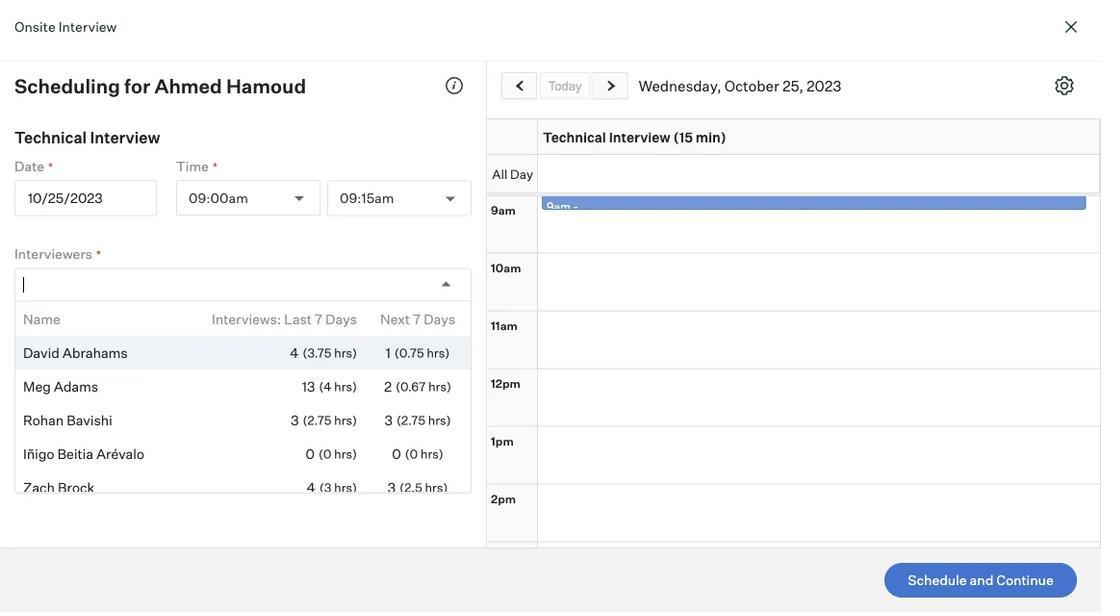 Task type: describe. For each thing, give the bounding box(es) containing it.
select
[[14, 303, 54, 320]]

(2.5
[[400, 480, 423, 495]]

last
[[284, 310, 312, 327]]

tag
[[156, 303, 177, 320]]

9am
[[491, 203, 516, 217]]

all
[[492, 166, 508, 181]]

1 0 (0 hrs) from the left
[[306, 445, 357, 462]]

2pm
[[491, 492, 516, 506]]

select interviewers by tag
[[14, 303, 177, 320]]

meg adams
[[23, 378, 98, 395]]

4 for 1
[[290, 344, 299, 361]]

technical for technical interview
[[14, 128, 87, 147]]

1 (0 from the left
[[319, 446, 332, 461]]

25,
[[783, 77, 804, 94]]

hrs) down 13 (4 hrs)
[[334, 413, 357, 427]]

date
[[14, 157, 44, 174]]

hrs) inside 1 (0.75 hrs)
[[427, 345, 450, 360]]

zach
[[23, 479, 55, 496]]

(4
[[319, 379, 332, 394]]

min)
[[696, 128, 727, 145]]

interview for onsite interview
[[59, 18, 117, 35]]

day
[[511, 166, 534, 181]]

arévalo
[[96, 446, 145, 462]]

4 for 3
[[307, 479, 316, 496]]

interviews:
[[212, 310, 281, 327]]

1 7 from the left
[[315, 310, 323, 327]]

hrs) inside 13 (4 hrs)
[[334, 379, 357, 394]]

technical interview (15 min)
[[543, 128, 727, 145]]

3 for 4
[[388, 479, 396, 496]]

select interviewers by tag link
[[14, 303, 177, 320]]

hrs) down '2 (0.67 hrs)'
[[428, 413, 451, 427]]

2 (2.75 from the left
[[397, 413, 426, 427]]

3 for 3
[[385, 412, 393, 428]]

wednesday, october 25, 2023
[[639, 77, 842, 94]]

2 3 (2.75 hrs) from the left
[[385, 412, 451, 428]]

hrs) inside '2 (0.67 hrs)'
[[429, 379, 452, 394]]

schedule and continue
[[909, 572, 1054, 589]]

09:00am - 09:15am image
[[546, 199, 582, 214]]

hrs) inside 3 (2.5 hrs)
[[425, 480, 448, 495]]

10am
[[491, 261, 522, 275]]

hrs) inside 4 (3.75 hrs)
[[334, 345, 357, 360]]

11am
[[491, 318, 518, 333]]

1
[[386, 344, 391, 361]]

david
[[23, 344, 60, 361]]

2023
[[807, 77, 842, 94]]

hrs) up 3 (2.5 hrs)
[[421, 446, 444, 461]]

meg
[[23, 378, 51, 395]]

2 (0.67 hrs)
[[384, 378, 452, 395]]

2 7 from the left
[[413, 310, 421, 327]]

bavishi
[[67, 412, 113, 429]]

3 down 4 (3.75 hrs)
[[291, 412, 299, 428]]



Task type: vqa. For each thing, say whether or not it's contained in the screenshot.


Task type: locate. For each thing, give the bounding box(es) containing it.
(3.75
[[303, 345, 332, 360]]

schedule and continue button
[[885, 564, 1078, 598]]

hrs)
[[334, 345, 357, 360], [427, 345, 450, 360], [334, 379, 357, 394], [429, 379, 452, 394], [334, 413, 357, 427], [428, 413, 451, 427], [334, 446, 357, 461], [421, 446, 444, 461], [334, 480, 357, 495], [425, 480, 448, 495]]

0 vertical spatial 4
[[290, 344, 299, 361]]

iñigo beitia arévalo
[[23, 446, 145, 462]]

(2.75 down (0.67
[[397, 413, 426, 427]]

candidate details image
[[445, 76, 464, 95]]

hrs) right (3.75
[[334, 345, 357, 360]]

october
[[725, 77, 780, 94]]

hrs) inside 4 (3 hrs)
[[334, 480, 357, 495]]

onsite interview
[[14, 18, 117, 35]]

0 (0 hrs)
[[306, 445, 357, 462], [392, 445, 444, 462]]

next
[[380, 310, 410, 327]]

hrs) right '(4' at the left bottom of the page
[[334, 379, 357, 394]]

7 right next
[[413, 310, 421, 327]]

ahmed
[[155, 74, 222, 98]]

1 horizontal spatial technical
[[543, 128, 607, 145]]

interview
[[59, 18, 117, 35], [90, 128, 160, 147], [609, 128, 671, 145]]

1pm
[[491, 434, 514, 448]]

row group
[[15, 302, 471, 613]]

right single arrow image
[[604, 80, 619, 92]]

0 horizontal spatial technical
[[14, 128, 87, 147]]

name
[[23, 310, 61, 327]]

1 (2.75 from the left
[[303, 413, 332, 427]]

hrs) right (3
[[334, 480, 357, 495]]

0 horizontal spatial 0 (0 hrs)
[[306, 445, 357, 462]]

2 (0 from the left
[[405, 446, 418, 461]]

1 3 (2.75 hrs) from the left
[[291, 412, 357, 428]]

09:15am
[[340, 190, 394, 207]]

3 (2.75 hrs) down '2 (0.67 hrs)'
[[385, 412, 451, 428]]

0 (0 hrs) up 4 (3 hrs)
[[306, 445, 357, 462]]

3 (2.75 hrs)
[[291, 412, 357, 428], [385, 412, 451, 428]]

1 horizontal spatial 7
[[413, 310, 421, 327]]

scheduling
[[14, 74, 120, 98]]

(2.75
[[303, 413, 332, 427], [397, 413, 426, 427]]

3 down 2
[[385, 412, 393, 428]]

zach brock
[[23, 479, 95, 496]]

0 horizontal spatial 4
[[290, 344, 299, 361]]

2 0 from the left
[[392, 445, 401, 462]]

None field
[[23, 269, 28, 301]]

interviewers
[[14, 246, 92, 262]]

interviewers
[[57, 303, 135, 320]]

hrs) up 4 (3 hrs)
[[334, 446, 357, 461]]

all day
[[492, 166, 534, 181]]

(0 up (3
[[319, 446, 332, 461]]

10/25/2023
[[28, 190, 103, 206]]

4 (3.75 hrs)
[[290, 344, 357, 361]]

interviews: last 7 days
[[212, 310, 357, 327]]

(0.67
[[396, 379, 426, 394]]

13
[[302, 378, 315, 395]]

technical for technical interview (15 min)
[[543, 128, 607, 145]]

0 horizontal spatial (2.75
[[303, 413, 332, 427]]

days up 1 (0.75 hrs)
[[424, 310, 456, 327]]

next 7 days
[[380, 310, 456, 327]]

0 horizontal spatial 0
[[306, 445, 315, 462]]

1 horizontal spatial 3 (2.75 hrs)
[[385, 412, 451, 428]]

2
[[384, 378, 392, 395]]

3
[[291, 412, 299, 428], [385, 412, 393, 428], [388, 479, 396, 496]]

interview down for
[[90, 128, 160, 147]]

hrs) right (0.75
[[427, 345, 450, 360]]

(15
[[674, 128, 693, 145]]

today
[[549, 78, 582, 93]]

4 (3 hrs)
[[307, 479, 357, 496]]

days up 4 (3.75 hrs)
[[326, 310, 357, 327]]

1 horizontal spatial (2.75
[[397, 413, 426, 427]]

technical up date
[[14, 128, 87, 147]]

1 horizontal spatial (0
[[405, 446, 418, 461]]

1 0 from the left
[[306, 445, 315, 462]]

(3
[[320, 480, 332, 495]]

3 (2.75 hrs) down '(4' at the left bottom of the page
[[291, 412, 357, 428]]

12pm
[[491, 376, 521, 391]]

1 vertical spatial 4
[[307, 479, 316, 496]]

13 (4 hrs)
[[302, 378, 357, 395]]

hamoud
[[226, 74, 306, 98]]

hrs) right the (2.5
[[425, 480, 448, 495]]

0 up the (2.5
[[392, 445, 401, 462]]

1 horizontal spatial 4
[[307, 479, 316, 496]]

0 horizontal spatial (0
[[319, 446, 332, 461]]

by
[[138, 303, 153, 320]]

time
[[176, 157, 209, 174]]

1 horizontal spatial 0
[[392, 445, 401, 462]]

and
[[971, 572, 994, 589]]

4 left (3.75
[[290, 344, 299, 361]]

3 (2.5 hrs)
[[388, 479, 448, 496]]

row group containing name
[[15, 302, 471, 613]]

(0.75
[[395, 345, 424, 360]]

1 (0.75 hrs)
[[386, 344, 450, 361]]

1 horizontal spatial 0 (0 hrs)
[[392, 445, 444, 462]]

days
[[326, 310, 357, 327], [424, 310, 456, 327]]

1 horizontal spatial days
[[424, 310, 456, 327]]

interview left (15
[[609, 128, 671, 145]]

settings image
[[1056, 76, 1075, 95]]

09:00am
[[189, 190, 248, 206]]

technical
[[14, 128, 87, 147], [543, 128, 607, 145]]

for
[[124, 74, 151, 98]]

2 0 (0 hrs) from the left
[[392, 445, 444, 462]]

interview for technical interview (15 min)
[[609, 128, 671, 145]]

(0 up the (2.5
[[405, 446, 418, 461]]

0 horizontal spatial 7
[[315, 310, 323, 327]]

(0
[[319, 446, 332, 461], [405, 446, 418, 461]]

david abrahams
[[23, 344, 128, 361]]

0 horizontal spatial 3 (2.75 hrs)
[[291, 412, 357, 428]]

rohan
[[23, 412, 64, 429]]

4 left (3
[[307, 479, 316, 496]]

interview for technical interview
[[90, 128, 160, 147]]

(2.75 down '(4' at the left bottom of the page
[[303, 413, 332, 427]]

continue
[[997, 572, 1054, 589]]

scheduling for ahmed hamoud
[[14, 74, 306, 98]]

iñigo
[[23, 446, 54, 462]]

7
[[315, 310, 323, 327], [413, 310, 421, 327]]

abrahams
[[63, 344, 128, 361]]

4
[[290, 344, 299, 361], [307, 479, 316, 496]]

today button
[[540, 72, 591, 99]]

1 days from the left
[[326, 310, 357, 327]]

technical down today button
[[543, 128, 607, 145]]

beitia
[[57, 446, 93, 462]]

wednesday,
[[639, 77, 722, 94]]

schedule
[[909, 572, 968, 589]]

technical interview
[[14, 128, 160, 147]]

0 horizontal spatial days
[[326, 310, 357, 327]]

hrs) right (0.67
[[429, 379, 452, 394]]

0 up 4 (3 hrs)
[[306, 445, 315, 462]]

left single arrow image
[[513, 80, 528, 92]]

adams
[[54, 378, 98, 395]]

2 days from the left
[[424, 310, 456, 327]]

3 left the (2.5
[[388, 479, 396, 496]]

0 (0 hrs) up 3 (2.5 hrs)
[[392, 445, 444, 462]]

rohan bavishi
[[23, 412, 113, 429]]

interview right onsite at top
[[59, 18, 117, 35]]

brock
[[58, 479, 95, 496]]

0
[[306, 445, 315, 462], [392, 445, 401, 462]]

7 right last
[[315, 310, 323, 327]]

close image
[[1061, 15, 1084, 39]]

onsite
[[14, 18, 56, 35]]



